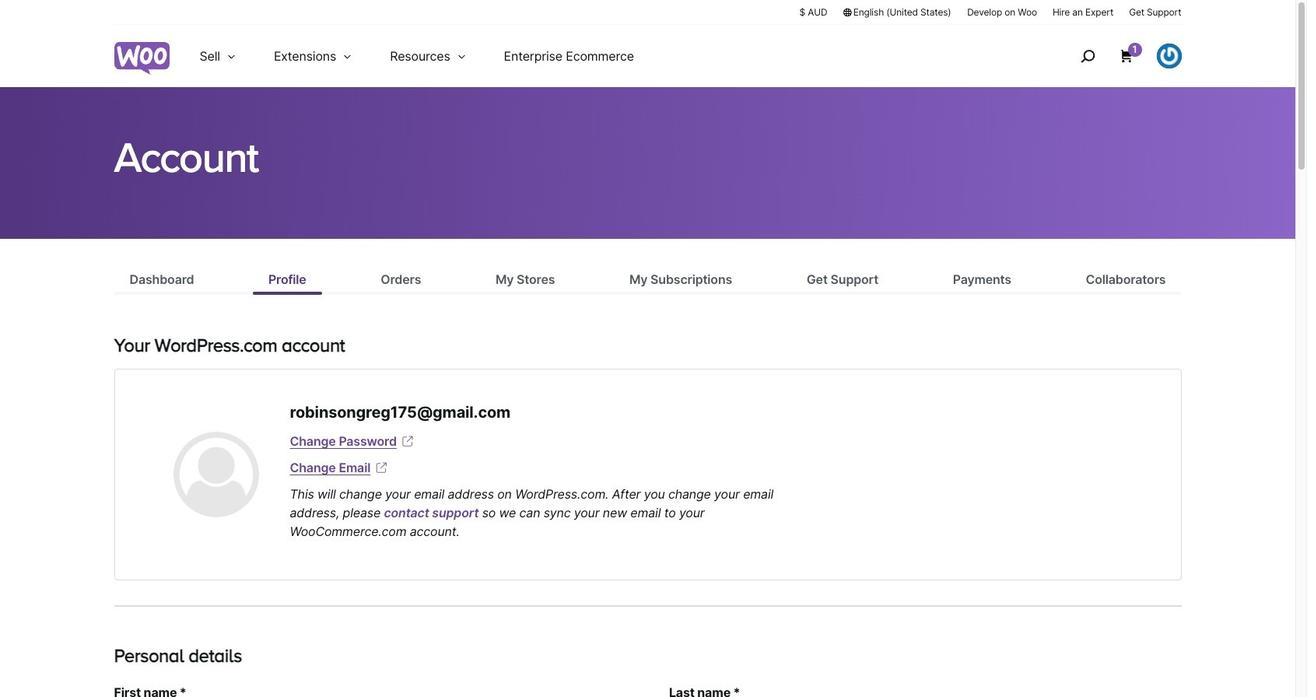 Task type: vqa. For each thing, say whether or not it's contained in the screenshot.
breadcrumb ELEMENT
no



Task type: describe. For each thing, give the bounding box(es) containing it.
1 horizontal spatial external link image
[[400, 434, 416, 449]]

0 horizontal spatial external link image
[[374, 460, 389, 476]]

service navigation menu element
[[1048, 31, 1182, 81]]

search image
[[1076, 44, 1100, 69]]



Task type: locate. For each thing, give the bounding box(es) containing it.
open account menu image
[[1157, 44, 1182, 69]]

gravatar image image
[[173, 432, 259, 518]]

1 vertical spatial external link image
[[374, 460, 389, 476]]

external link image
[[400, 434, 416, 449], [374, 460, 389, 476]]

0 vertical spatial external link image
[[400, 434, 416, 449]]



